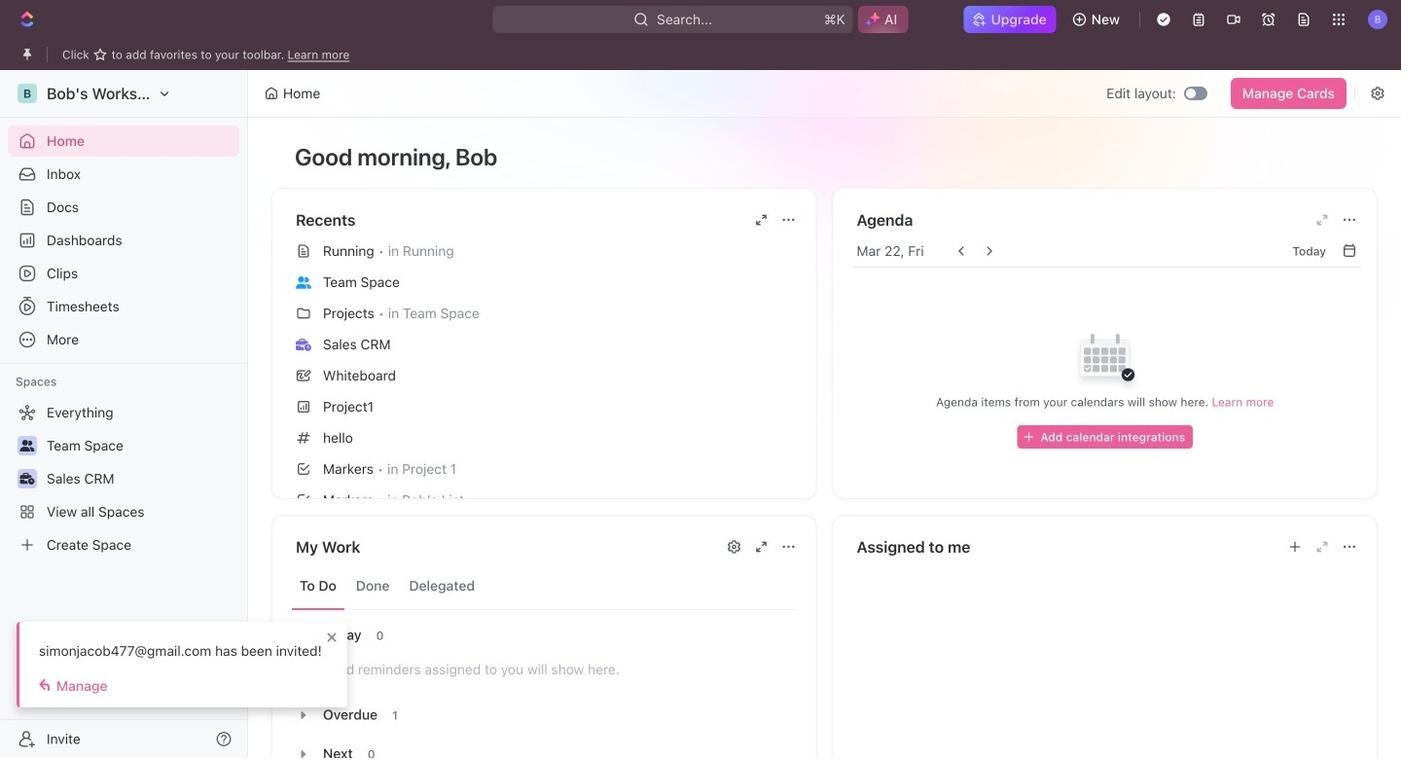 Task type: describe. For each thing, give the bounding box(es) containing it.
bob's workspace, , element
[[18, 84, 37, 103]]

sidebar navigation
[[0, 70, 252, 758]]

user group image
[[20, 440, 35, 452]]



Task type: vqa. For each thing, say whether or not it's contained in the screenshot.
Everything
no



Task type: locate. For each thing, give the bounding box(es) containing it.
business time image down user group icon
[[20, 473, 35, 485]]

1 horizontal spatial business time image
[[296, 339, 312, 351]]

0 vertical spatial business time image
[[296, 339, 312, 351]]

user group image
[[296, 276, 312, 289]]

tab list
[[292, 563, 797, 610]]

0 horizontal spatial business time image
[[20, 473, 35, 485]]

tree inside sidebar navigation
[[8, 397, 239, 561]]

1 vertical spatial business time image
[[20, 473, 35, 485]]

business time image down user group image
[[296, 339, 312, 351]]

tree
[[8, 397, 239, 561]]

business time image
[[296, 339, 312, 351], [20, 473, 35, 485]]



